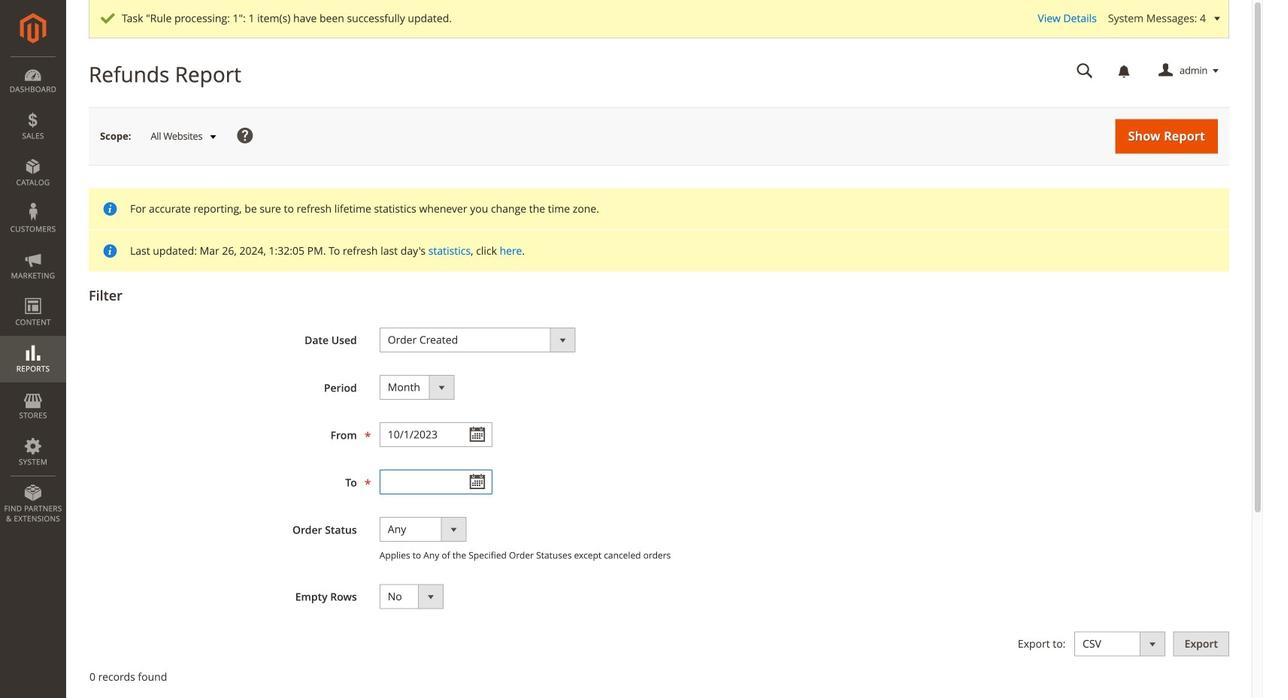 Task type: locate. For each thing, give the bounding box(es) containing it.
None text field
[[380, 423, 492, 447]]

None text field
[[1066, 58, 1104, 84], [380, 470, 492, 495], [1066, 58, 1104, 84], [380, 470, 492, 495]]

menu bar
[[0, 56, 66, 532]]



Task type: describe. For each thing, give the bounding box(es) containing it.
magento admin panel image
[[20, 13, 46, 44]]



